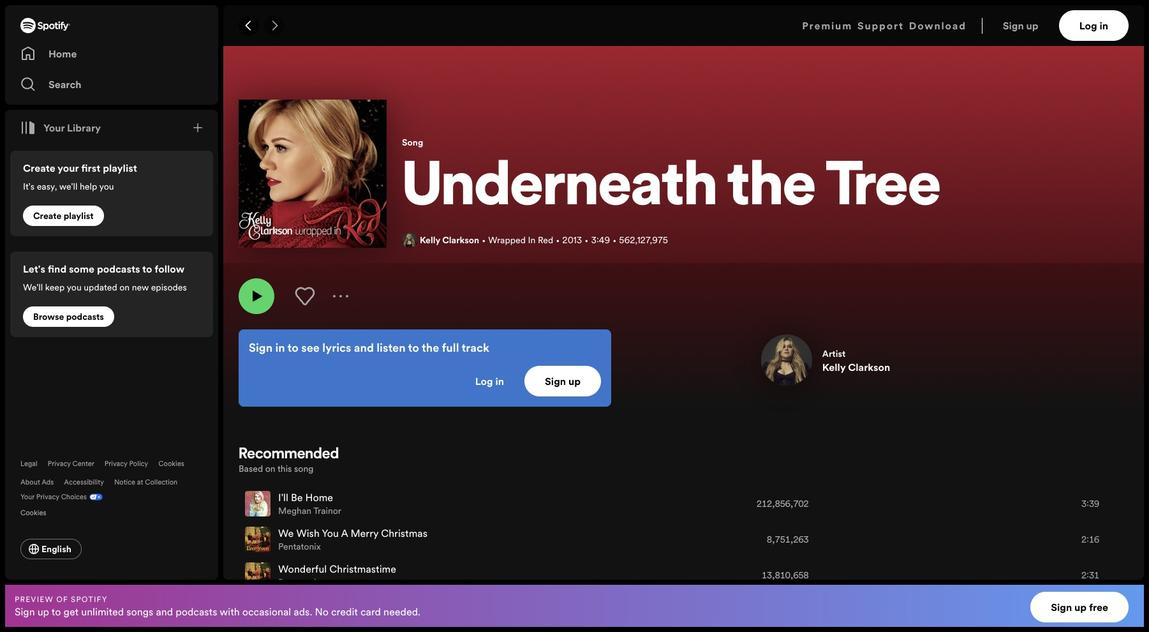 Task type: locate. For each thing, give the bounding box(es) containing it.
we
[[278, 526, 294, 540]]

0 horizontal spatial in
[[275, 340, 285, 356]]

0 horizontal spatial sign up
[[545, 374, 581, 388]]

home inside the i'll be home meghan trainor
[[306, 490, 333, 504]]

easy,
[[37, 180, 57, 193]]

home inside main element
[[49, 47, 77, 61]]

0 horizontal spatial you
[[67, 281, 82, 294]]

clarkson right the artist
[[849, 360, 891, 374]]

episodes
[[151, 281, 187, 294]]

cookies
[[159, 459, 184, 469], [20, 508, 46, 518]]

pentatonix link for we
[[278, 540, 321, 553]]

you right keep
[[67, 281, 82, 294]]

download button
[[910, 10, 967, 41]]

log in
[[1080, 19, 1109, 33], [476, 374, 505, 388]]

download
[[910, 19, 967, 33]]

meghan
[[278, 504, 312, 517]]

top bar and user menu element
[[223, 5, 1145, 46]]

1 vertical spatial home
[[306, 490, 333, 504]]

podcasts
[[97, 262, 140, 276], [66, 310, 104, 323], [176, 604, 217, 618]]

browse podcasts
[[33, 310, 104, 323]]

kelly clarkson image left kelly clarkson on the top left
[[402, 232, 418, 248]]

0 vertical spatial your
[[43, 121, 65, 135]]

1 vertical spatial pentatonix
[[278, 576, 321, 589]]

0 vertical spatial kelly clarkson image
[[402, 232, 418, 248]]

podcasts up updated
[[97, 262, 140, 276]]

pentatonix link up wonderful
[[278, 540, 321, 553]]

create playlist
[[33, 209, 94, 222]]

1 horizontal spatial your
[[43, 121, 65, 135]]

playlist right first
[[103, 161, 137, 175]]

wonderful christmastime cell
[[245, 558, 734, 592]]

0 vertical spatial create
[[23, 161, 55, 175]]

0 horizontal spatial kelly
[[420, 234, 441, 246]]

on inside let's find some podcasts to follow we'll keep you updated on new episodes
[[119, 281, 130, 294]]

go forward image
[[269, 20, 280, 31]]

notice at collection
[[114, 478, 178, 487]]

to right "listen"
[[408, 340, 419, 356]]

clarkson
[[443, 234, 480, 246], [849, 360, 891, 374]]

1 horizontal spatial sign up button
[[998, 10, 1060, 41]]

on left 'new'
[[119, 281, 130, 294]]

red
[[538, 234, 554, 246]]

log
[[1080, 19, 1098, 33], [476, 374, 493, 388]]

1 horizontal spatial kelly
[[823, 360, 846, 374]]

create up easy,
[[23, 161, 55, 175]]

create for your
[[23, 161, 55, 175]]

0 vertical spatial sign up
[[1003, 19, 1039, 33]]

california consumer privacy act (ccpa) opt-out icon image
[[87, 492, 103, 504]]

0 vertical spatial cookies
[[159, 459, 184, 469]]

0 horizontal spatial playlist
[[64, 209, 94, 222]]

0 vertical spatial podcasts
[[97, 262, 140, 276]]

1 horizontal spatial playlist
[[103, 161, 137, 175]]

pentatonix up wonderful
[[278, 540, 321, 553]]

1 vertical spatial pentatonix link
[[278, 576, 321, 589]]

0 horizontal spatial the
[[422, 340, 439, 356]]

0 vertical spatial kelly clarkson link
[[420, 234, 480, 246]]

privacy
[[48, 459, 71, 469], [105, 459, 128, 469], [36, 492, 59, 502]]

0 vertical spatial clarkson
[[443, 234, 480, 246]]

0 horizontal spatial log in
[[476, 374, 505, 388]]

playlist down help
[[64, 209, 94, 222]]

i'll be home link
[[278, 490, 342, 504]]

your inside button
[[43, 121, 65, 135]]

0 vertical spatial log
[[1080, 19, 1098, 33]]

2 pentatonix from the top
[[278, 576, 321, 589]]

you for first
[[99, 180, 114, 193]]

support button
[[858, 10, 905, 41]]

kelly inside the artist kelly clarkson
[[823, 360, 846, 374]]

1 horizontal spatial on
[[265, 462, 276, 475]]

you right help
[[99, 180, 114, 193]]

1 horizontal spatial in
[[496, 374, 505, 388]]

create for playlist
[[33, 209, 62, 222]]

recommended based on this song
[[239, 447, 339, 475]]

2 horizontal spatial in
[[1100, 19, 1109, 33]]

1 vertical spatial in
[[275, 340, 285, 356]]

1 horizontal spatial the
[[728, 159, 816, 220]]

wonderful
[[278, 562, 327, 576]]

1 vertical spatial sign up button
[[525, 366, 602, 396]]

based
[[239, 462, 263, 475]]

pentatonix link for wonderful
[[278, 576, 321, 589]]

your privacy choices button
[[20, 492, 87, 502]]

13,810,658
[[762, 569, 809, 582]]

sign up
[[1003, 19, 1039, 33], [545, 374, 581, 388]]

0 vertical spatial log in button
[[1060, 10, 1129, 41]]

1 vertical spatial and
[[156, 604, 173, 618]]

your left "library"
[[43, 121, 65, 135]]

0 vertical spatial on
[[119, 281, 130, 294]]

kelly clarkson image left the artist
[[762, 335, 813, 386]]

wrapped in red
[[489, 234, 554, 246]]

legal link
[[20, 459, 38, 469]]

you inside let's find some podcasts to follow we'll keep you updated on new episodes
[[67, 281, 82, 294]]

needed.
[[384, 604, 421, 618]]

artist kelly clarkson
[[823, 347, 891, 374]]

and inside "preview of spotify sign up to get unlimited songs and podcasts with occasional ads. no credit card needed."
[[156, 604, 173, 618]]

to up 'new'
[[142, 262, 152, 276]]

1 horizontal spatial kelly clarkson link
[[823, 360, 995, 374]]

card
[[361, 604, 381, 618]]

create down easy,
[[33, 209, 62, 222]]

0 vertical spatial home
[[49, 47, 77, 61]]

meghan trainor link
[[278, 504, 342, 517]]

and right the lyrics
[[354, 340, 374, 356]]

0 horizontal spatial kelly clarkson link
[[420, 234, 480, 246]]

0 vertical spatial cookies link
[[159, 459, 184, 469]]

1 vertical spatial on
[[265, 462, 276, 475]]

1 horizontal spatial cookies
[[159, 459, 184, 469]]

no
[[315, 604, 329, 618]]

1 vertical spatial the
[[422, 340, 439, 356]]

to inside "preview of spotify sign up to get unlimited songs and podcasts with occasional ads. no credit card needed."
[[52, 604, 61, 618]]

home link
[[20, 41, 203, 66]]

your for your privacy choices
[[20, 492, 35, 502]]

1 horizontal spatial home
[[306, 490, 333, 504]]

1 horizontal spatial log in
[[1080, 19, 1109, 33]]

in
[[1100, 19, 1109, 33], [275, 340, 285, 356], [496, 374, 505, 388]]

1 horizontal spatial log
[[1080, 19, 1098, 33]]

wrapped in red link
[[489, 234, 554, 246]]

0 vertical spatial and
[[354, 340, 374, 356]]

0 horizontal spatial and
[[156, 604, 173, 618]]

cookies down your privacy choices button at the bottom
[[20, 508, 46, 518]]

clarkson left "wrapped"
[[443, 234, 480, 246]]

1 vertical spatial cookies
[[20, 508, 46, 518]]

1 horizontal spatial kelly clarkson image
[[762, 335, 813, 386]]

0 horizontal spatial your
[[20, 492, 35, 502]]

1 pentatonix from the top
[[278, 540, 321, 553]]

1 horizontal spatial you
[[99, 180, 114, 193]]

podcasts down updated
[[66, 310, 104, 323]]

1 vertical spatial kelly
[[823, 360, 846, 374]]

privacy policy
[[105, 459, 148, 469]]

go back image
[[244, 20, 254, 31]]

2:31 cell
[[997, 558, 1118, 592]]

collection
[[145, 478, 178, 487]]

and
[[354, 340, 374, 356], [156, 604, 173, 618]]

pentatonix link up ads.
[[278, 576, 321, 589]]

up inside top bar and user menu element
[[1027, 19, 1039, 33]]

1 vertical spatial clarkson
[[849, 360, 891, 374]]

premium
[[803, 19, 853, 33]]

pentatonix link inside we wish you a merry christmas cell
[[278, 540, 321, 553]]

updated
[[84, 281, 117, 294]]

to left 'get'
[[52, 604, 61, 618]]

privacy up the "notice" at the left bottom
[[105, 459, 128, 469]]

christmas
[[381, 526, 428, 540]]

privacy up ads
[[48, 459, 71, 469]]

preview
[[15, 593, 54, 604]]

sign up button
[[998, 10, 1060, 41], [525, 366, 602, 396]]

podcasts left 'with'
[[176, 604, 217, 618]]

song
[[402, 136, 424, 149]]

sign
[[1003, 19, 1025, 33], [249, 340, 273, 356], [545, 374, 566, 388], [1052, 600, 1073, 614], [15, 604, 35, 618]]

songs
[[127, 604, 153, 618]]

1 vertical spatial create
[[33, 209, 62, 222]]

1 vertical spatial kelly clarkson link
[[823, 360, 995, 374]]

sign up free
[[1052, 600, 1109, 614]]

pentatonix link
[[278, 540, 321, 553], [278, 576, 321, 589]]

0 horizontal spatial home
[[49, 47, 77, 61]]

on left this
[[265, 462, 276, 475]]

in
[[528, 234, 536, 246]]

kelly clarkson link
[[420, 234, 480, 246], [823, 360, 995, 374]]

privacy center
[[48, 459, 94, 469]]

your privacy choices
[[20, 492, 87, 502]]

0 vertical spatial pentatonix
[[278, 540, 321, 553]]

1 vertical spatial playlist
[[64, 209, 94, 222]]

0 vertical spatial you
[[99, 180, 114, 193]]

2 vertical spatial podcasts
[[176, 604, 217, 618]]

cookies link down your privacy choices button at the bottom
[[20, 504, 57, 518]]

0 horizontal spatial on
[[119, 281, 130, 294]]

pentatonix up ads.
[[278, 576, 321, 589]]

sign inside top bar and user menu element
[[1003, 19, 1025, 33]]

to
[[142, 262, 152, 276], [288, 340, 299, 356], [408, 340, 419, 356], [52, 604, 61, 618]]

a
[[341, 526, 348, 540]]

log inside top bar and user menu element
[[1080, 19, 1098, 33]]

0 horizontal spatial cookies link
[[20, 504, 57, 518]]

recommended
[[239, 447, 339, 462]]

at
[[137, 478, 143, 487]]

we wish you a merry christmas cell
[[245, 522, 734, 557]]

and right songs
[[156, 604, 173, 618]]

cookies link
[[159, 459, 184, 469], [20, 504, 57, 518]]

get
[[64, 604, 79, 618]]

playlist
[[103, 161, 137, 175], [64, 209, 94, 222]]

1 horizontal spatial sign up
[[1003, 19, 1039, 33]]

your library
[[43, 121, 101, 135]]

playlist inside button
[[64, 209, 94, 222]]

search link
[[20, 72, 203, 97]]

song
[[294, 462, 314, 475]]

cookies up 'collection'
[[159, 459, 184, 469]]

create your first playlist it's easy, we'll help you
[[23, 161, 137, 193]]

0 vertical spatial pentatonix link
[[278, 540, 321, 553]]

1 horizontal spatial and
[[354, 340, 374, 356]]

kelly
[[420, 234, 441, 246], [823, 360, 846, 374]]

0 horizontal spatial kelly clarkson image
[[402, 232, 418, 248]]

1 vertical spatial your
[[20, 492, 35, 502]]

1 vertical spatial cookies link
[[20, 504, 57, 518]]

create
[[23, 161, 55, 175], [33, 209, 62, 222]]

up
[[1027, 19, 1039, 33], [569, 374, 581, 388], [1075, 600, 1087, 614], [37, 604, 49, 618]]

home up search
[[49, 47, 77, 61]]

track
[[462, 340, 490, 356]]

notice
[[114, 478, 135, 487]]

0 vertical spatial log in
[[1080, 19, 1109, 33]]

free
[[1090, 600, 1109, 614]]

your down the about
[[20, 492, 35, 502]]

create inside button
[[33, 209, 62, 222]]

2 pentatonix link from the top
[[278, 576, 321, 589]]

spotify image
[[20, 18, 70, 33]]

your for your library
[[43, 121, 65, 135]]

it's
[[23, 180, 35, 193]]

podcasts inside "preview of spotify sign up to get unlimited songs and podcasts with occasional ads. no credit card needed."
[[176, 604, 217, 618]]

kelly clarkson image
[[402, 232, 418, 248], [762, 335, 813, 386]]

we wish you a merry christmas pentatonix
[[278, 526, 428, 553]]

1 vertical spatial log in
[[476, 374, 505, 388]]

spotify
[[71, 593, 108, 604]]

we'll
[[23, 281, 43, 294]]

cookies link up 'collection'
[[159, 459, 184, 469]]

0 vertical spatial playlist
[[103, 161, 137, 175]]

1 vertical spatial you
[[67, 281, 82, 294]]

1 pentatonix link from the top
[[278, 540, 321, 553]]

first
[[81, 161, 100, 175]]

1 horizontal spatial clarkson
[[849, 360, 891, 374]]

0 horizontal spatial log
[[476, 374, 493, 388]]

0 vertical spatial in
[[1100, 19, 1109, 33]]

0 horizontal spatial log in button
[[455, 366, 525, 396]]

home right be
[[306, 490, 333, 504]]

1 horizontal spatial cookies link
[[159, 459, 184, 469]]

create inside create your first playlist it's easy, we'll help you
[[23, 161, 55, 175]]

you inside create your first playlist it's easy, we'll help you
[[99, 180, 114, 193]]

underneath the tree
[[402, 159, 941, 220]]



Task type: describe. For each thing, give the bounding box(es) containing it.
policy
[[129, 459, 148, 469]]

search
[[49, 77, 82, 91]]

sign up free button
[[1031, 592, 1129, 622]]

underneath
[[402, 159, 718, 220]]

1 vertical spatial sign up
[[545, 374, 581, 388]]

your library button
[[15, 115, 106, 140]]

choices
[[61, 492, 87, 502]]

center
[[73, 459, 94, 469]]

ads
[[42, 478, 54, 487]]

privacy policy link
[[105, 459, 148, 469]]

wonderful christmastime pentatonix
[[278, 562, 396, 589]]

pentatonix inside wonderful christmastime pentatonix
[[278, 576, 321, 589]]

0 horizontal spatial sign up button
[[525, 366, 602, 396]]

privacy center link
[[48, 459, 94, 469]]

on inside 'recommended based on this song'
[[265, 462, 276, 475]]

keep
[[45, 281, 65, 294]]

lyrics
[[323, 340, 351, 356]]

562,127,975
[[619, 234, 668, 246]]

sign inside "preview of spotify sign up to get unlimited songs and podcasts with occasional ads. no credit card needed."
[[15, 604, 35, 618]]

3:49
[[591, 234, 610, 246]]

find
[[48, 262, 67, 276]]

you for some
[[67, 281, 82, 294]]

1 horizontal spatial log in button
[[1060, 10, 1129, 41]]

merry
[[351, 526, 379, 540]]

privacy for privacy center
[[48, 459, 71, 469]]

kelly clarkson
[[420, 234, 480, 246]]

main element
[[5, 5, 218, 580]]

wish
[[296, 526, 320, 540]]

be
[[291, 490, 303, 504]]

i'll be home meghan trainor
[[278, 490, 342, 517]]

browse podcasts link
[[23, 306, 114, 327]]

0 vertical spatial sign up button
[[998, 10, 1060, 41]]

about ads link
[[20, 478, 54, 487]]

privacy for privacy policy
[[105, 459, 128, 469]]

up inside "preview of spotify sign up to get unlimited songs and podcasts with occasional ads. no credit card needed."
[[37, 604, 49, 618]]

browse
[[33, 310, 64, 323]]

to left see
[[288, 340, 299, 356]]

2:16
[[1082, 533, 1100, 546]]

library
[[67, 121, 101, 135]]

unlimited
[[81, 604, 124, 618]]

we wish you a merry christmas link
[[278, 526, 428, 540]]

some
[[69, 262, 95, 276]]

english
[[41, 543, 71, 555]]

i'll be home cell
[[245, 487, 734, 521]]

accessibility
[[64, 478, 104, 487]]

your
[[58, 161, 79, 175]]

1 vertical spatial log
[[476, 374, 493, 388]]

1 vertical spatial kelly clarkson image
[[762, 335, 813, 386]]

this
[[278, 462, 292, 475]]

0 horizontal spatial clarkson
[[443, 234, 480, 246]]

wonderful christmastime link
[[278, 562, 396, 576]]

sign up inside top bar and user menu element
[[1003, 19, 1039, 33]]

let's find some podcasts to follow we'll keep you updated on new episodes
[[23, 262, 187, 294]]

clarkson inside the artist kelly clarkson
[[849, 360, 891, 374]]

follow
[[155, 262, 185, 276]]

0 horizontal spatial cookies
[[20, 508, 46, 518]]

of
[[56, 593, 68, 604]]

underneath the tree image
[[239, 100, 387, 248]]

in inside top bar and user menu element
[[1100, 19, 1109, 33]]

privacy down ads
[[36, 492, 59, 502]]

1 vertical spatial log in button
[[455, 366, 525, 396]]

new
[[132, 281, 149, 294]]

full
[[442, 340, 459, 356]]

preview of spotify sign up to get unlimited songs and podcasts with occasional ads. no credit card needed.
[[15, 593, 421, 618]]

occasional
[[242, 604, 291, 618]]

wrapped
[[489, 234, 526, 246]]

playlist inside create your first playlist it's easy, we'll help you
[[103, 161, 137, 175]]

pentatonix inside we wish you a merry christmas pentatonix
[[278, 540, 321, 553]]

help
[[80, 180, 97, 193]]

with
[[220, 604, 240, 618]]

you
[[322, 526, 339, 540]]

to inside let's find some podcasts to follow we'll keep you updated on new episodes
[[142, 262, 152, 276]]

1 vertical spatial podcasts
[[66, 310, 104, 323]]

see
[[302, 340, 320, 356]]

create playlist button
[[23, 206, 104, 226]]

premium button
[[803, 10, 853, 41]]

log in inside top bar and user menu element
[[1080, 19, 1109, 33]]

2013
[[563, 234, 582, 246]]

about
[[20, 478, 40, 487]]

2 vertical spatial in
[[496, 374, 505, 388]]

artist
[[823, 347, 846, 360]]

podcasts inside let's find some podcasts to follow we'll keep you updated on new episodes
[[97, 262, 140, 276]]

tree
[[826, 159, 941, 220]]

trainor
[[314, 504, 342, 517]]

0 vertical spatial the
[[728, 159, 816, 220]]

i'll
[[278, 490, 289, 504]]

support
[[858, 19, 905, 33]]

christmastime
[[330, 562, 396, 576]]

let's
[[23, 262, 45, 276]]

credit
[[331, 604, 358, 618]]

212,856,702
[[757, 497, 809, 510]]

0 vertical spatial kelly
[[420, 234, 441, 246]]

legal
[[20, 459, 38, 469]]

english button
[[20, 539, 82, 559]]

sign in to see lyrics and listen to the full track
[[249, 340, 490, 356]]



Task type: vqa. For each thing, say whether or not it's contained in the screenshot.
What's New icon
no



